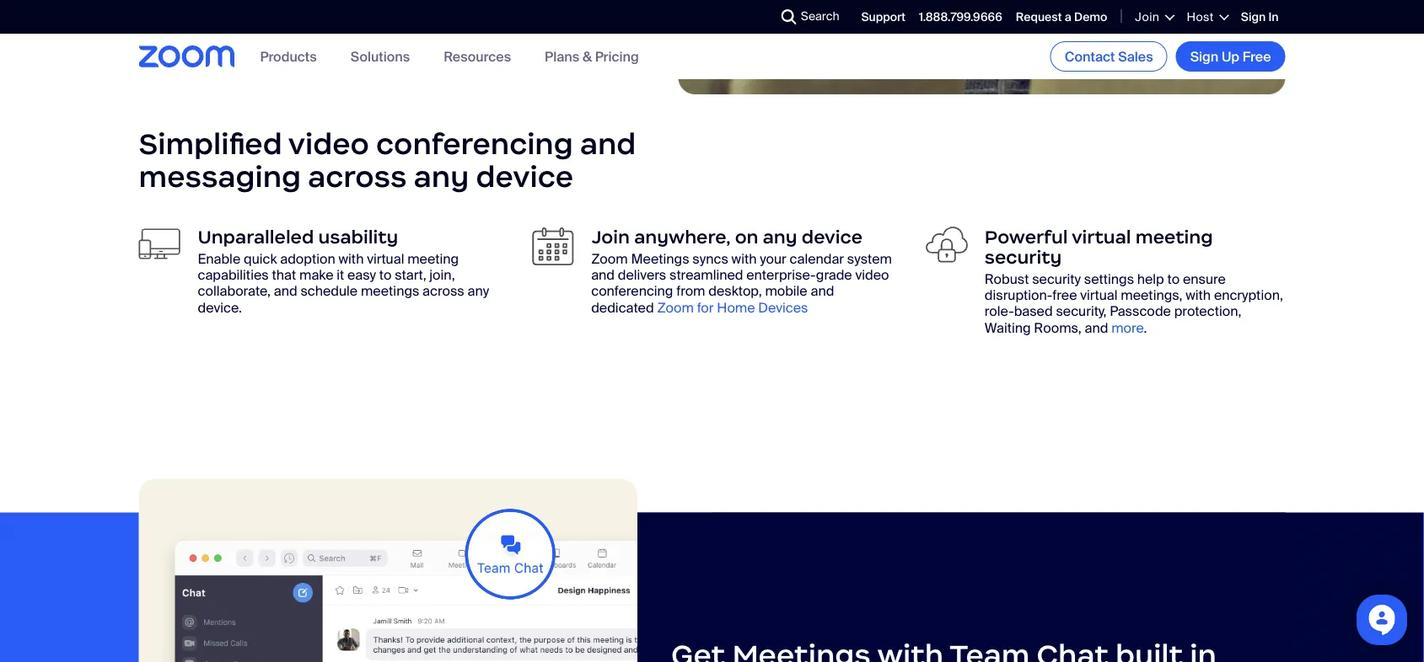 Task type: vqa. For each thing, say whether or not it's contained in the screenshot.
see,
no



Task type: locate. For each thing, give the bounding box(es) containing it.
1 horizontal spatial across
[[422, 283, 464, 300]]

devices
[[758, 299, 808, 316]]

1 horizontal spatial with
[[731, 250, 757, 268]]

zoom for home devices
[[657, 299, 808, 316]]

free
[[1243, 48, 1271, 65]]

start,
[[395, 266, 426, 284]]

0 horizontal spatial device
[[476, 158, 573, 195]]

0 vertical spatial join
[[1135, 9, 1160, 25]]

0 horizontal spatial zoom
[[591, 250, 628, 268]]

resources
[[444, 48, 511, 65]]

across up usability
[[308, 158, 407, 195]]

1 horizontal spatial to
[[1167, 270, 1180, 288]]

1 horizontal spatial conferencing
[[591, 283, 673, 300]]

virtual up settings
[[1072, 225, 1131, 248]]

meeting up help
[[1135, 225, 1213, 248]]

unparalleled usability enable quick adoption with virtual meeting capabilities that make it easy to start, join, collaborate, and schedule meetings across any device.
[[198, 225, 489, 316]]

mobile
[[765, 283, 807, 300]]

any inside simplified video conferencing and messaging across any device
[[414, 158, 469, 195]]

sign in link
[[1241, 9, 1279, 25]]

join up sales at the top of the page
[[1135, 9, 1160, 25]]

free
[[1052, 287, 1077, 304]]

0 vertical spatial across
[[308, 158, 407, 195]]

to right help
[[1167, 270, 1180, 288]]

0 horizontal spatial join
[[591, 225, 630, 248]]

0 vertical spatial zoom
[[591, 250, 628, 268]]

demo
[[1074, 9, 1107, 25]]

0 vertical spatial conferencing
[[376, 126, 573, 162]]

protection,
[[1174, 303, 1241, 321]]

collaborate,
[[198, 283, 271, 300]]

with inside robust security settings help to ensure disruption-free virtual meetings, with encryption, role-based security, passcode protection, waiting rooms, and
[[1186, 287, 1211, 304]]

search
[[801, 8, 839, 24]]

sign up free link
[[1176, 41, 1285, 72]]

join anywhere, on any device
[[591, 225, 862, 248]]

across inside the unparalleled usability enable quick adoption with virtual meeting capabilities that make it easy to start, join, collaborate, and schedule meetings across any device.
[[422, 283, 464, 300]]

across
[[308, 158, 407, 195], [422, 283, 464, 300]]

device up calendar
[[802, 225, 862, 248]]

on
[[735, 225, 758, 248]]

more .
[[1111, 319, 1147, 337]]

1 vertical spatial virtual
[[367, 250, 404, 268]]

and
[[580, 126, 636, 162], [591, 266, 615, 284], [274, 283, 297, 300], [811, 283, 834, 300], [1085, 319, 1108, 337]]

role-
[[985, 303, 1014, 321]]

sign inside "sign up free" link
[[1190, 48, 1218, 65]]

based
[[1014, 303, 1053, 321]]

security up robust
[[985, 246, 1062, 268]]

with
[[338, 250, 364, 268], [731, 250, 757, 268], [1186, 287, 1211, 304]]

2 horizontal spatial with
[[1186, 287, 1211, 304]]

easy
[[347, 266, 376, 284]]

products button
[[260, 48, 317, 65]]

1 vertical spatial security
[[1032, 270, 1081, 288]]

across right meetings
[[422, 283, 464, 300]]

dedicated
[[591, 299, 654, 316]]

and inside the unparalleled usability enable quick adoption with virtual meeting capabilities that make it easy to start, join, collaborate, and schedule meetings across any device.
[[274, 283, 297, 300]]

enable
[[198, 250, 240, 268]]

host button
[[1187, 9, 1227, 25]]

support link
[[861, 9, 905, 25]]

desktop and mobile image
[[139, 227, 181, 261]]

to
[[379, 266, 392, 284], [1167, 270, 1180, 288]]

1 horizontal spatial sign
[[1241, 9, 1266, 25]]

more
[[1111, 319, 1144, 337]]

a
[[1065, 9, 1071, 25]]

conferencing
[[376, 126, 573, 162], [591, 283, 673, 300]]

any
[[414, 158, 469, 195], [763, 225, 797, 248], [468, 283, 489, 300]]

anywhere,
[[634, 225, 731, 248]]

meeting inside the unparalleled usability enable quick adoption with virtual meeting capabilities that make it easy to start, join, collaborate, and schedule meetings across any device.
[[407, 250, 459, 268]]

2 vertical spatial virtual
[[1080, 287, 1118, 304]]

1 horizontal spatial zoom
[[657, 299, 694, 316]]

1 vertical spatial zoom
[[657, 299, 694, 316]]

1 horizontal spatial join
[[1135, 9, 1160, 25]]

virtual up meetings
[[367, 250, 404, 268]]

meeting
[[1135, 225, 1213, 248], [407, 250, 459, 268]]

0 horizontal spatial video
[[288, 126, 369, 162]]

any inside the unparalleled usability enable quick adoption with virtual meeting capabilities that make it easy to start, join, collaborate, and schedule meetings across any device.
[[468, 283, 489, 300]]

1 vertical spatial any
[[763, 225, 797, 248]]

security
[[985, 246, 1062, 268], [1032, 270, 1081, 288]]

join
[[1135, 9, 1160, 25], [591, 225, 630, 248]]

solutions button
[[350, 48, 410, 65]]

with down the on
[[731, 250, 757, 268]]

virtual inside robust security settings help to ensure disruption-free virtual meetings, with encryption, role-based security, passcode protection, waiting rooms, and
[[1080, 287, 1118, 304]]

zoom left the for
[[657, 299, 694, 316]]

zoom
[[591, 250, 628, 268], [657, 299, 694, 316]]

1 vertical spatial device
[[802, 225, 862, 248]]

zoom inside zoom meetings syncs with your calendar system and delivers streamlined enterprise-grade video conferencing from desktop, mobile and dedicated
[[591, 250, 628, 268]]

sign left up
[[1190, 48, 1218, 65]]

sign
[[1241, 9, 1266, 25], [1190, 48, 1218, 65]]

0 vertical spatial sign
[[1241, 9, 1266, 25]]

sign left in
[[1241, 9, 1266, 25]]

1 vertical spatial video
[[855, 266, 889, 284]]

0 horizontal spatial meeting
[[407, 250, 459, 268]]

home
[[717, 299, 755, 316]]

your
[[760, 250, 786, 268]]

virtual right free
[[1080, 287, 1118, 304]]

host
[[1187, 9, 1214, 25]]

video
[[288, 126, 369, 162], [855, 266, 889, 284]]

0 vertical spatial device
[[476, 158, 573, 195]]

0 horizontal spatial sign
[[1190, 48, 1218, 65]]

0 vertical spatial security
[[985, 246, 1062, 268]]

device.
[[198, 299, 242, 316]]

0 vertical spatial virtual
[[1072, 225, 1131, 248]]

with down usability
[[338, 250, 364, 268]]

cloud security image
[[926, 227, 968, 263]]

1.888.799.9666
[[919, 9, 1002, 25]]

to right easy
[[379, 266, 392, 284]]

disruption-
[[985, 287, 1052, 304]]

1 horizontal spatial device
[[802, 225, 862, 248]]

1 horizontal spatial meeting
[[1135, 225, 1213, 248]]

virtual inside powerful virtual meeting security
[[1072, 225, 1131, 248]]

ensure
[[1183, 270, 1226, 288]]

join for the join popup button
[[1135, 9, 1160, 25]]

with right meetings,
[[1186, 287, 1211, 304]]

meetings
[[361, 283, 419, 300]]

device
[[476, 158, 573, 195], [802, 225, 862, 248]]

1 vertical spatial sign
[[1190, 48, 1218, 65]]

virtual
[[1072, 225, 1131, 248], [367, 250, 404, 268], [1080, 287, 1118, 304]]

and inside robust security settings help to ensure disruption-free virtual meetings, with encryption, role-based security, passcode protection, waiting rooms, and
[[1085, 319, 1108, 337]]

1 vertical spatial meeting
[[407, 250, 459, 268]]

search image
[[781, 9, 797, 24]]

security up based
[[1032, 270, 1081, 288]]

1 vertical spatial join
[[591, 225, 630, 248]]

0 horizontal spatial conferencing
[[376, 126, 573, 162]]

simplified
[[139, 126, 282, 162]]

zoom up dedicated
[[591, 250, 628, 268]]

1 horizontal spatial video
[[855, 266, 889, 284]]

0 vertical spatial any
[[414, 158, 469, 195]]

join up delivers
[[591, 225, 630, 248]]

device up calendar icon
[[476, 158, 573, 195]]

plans & pricing
[[545, 48, 639, 65]]

0 vertical spatial meeting
[[1135, 225, 1213, 248]]

0 horizontal spatial with
[[338, 250, 364, 268]]

0 horizontal spatial to
[[379, 266, 392, 284]]

video inside zoom meetings syncs with your calendar system and delivers streamlined enterprise-grade video conferencing from desktop, mobile and dedicated
[[855, 266, 889, 284]]

1 vertical spatial across
[[422, 283, 464, 300]]

1 vertical spatial conferencing
[[591, 283, 673, 300]]

2 vertical spatial any
[[468, 283, 489, 300]]

0 horizontal spatial across
[[308, 158, 407, 195]]

0 vertical spatial video
[[288, 126, 369, 162]]

security inside powerful virtual meeting security
[[985, 246, 1062, 268]]

meeting up meetings
[[407, 250, 459, 268]]

calendar
[[790, 250, 844, 268]]

zoom for zoom meetings syncs with your calendar system and delivers streamlined enterprise-grade video conferencing from desktop, mobile and dedicated
[[591, 250, 628, 268]]

sign up free
[[1190, 48, 1271, 65]]

schedule
[[300, 283, 358, 300]]

request
[[1016, 9, 1062, 25]]



Task type: describe. For each thing, give the bounding box(es) containing it.
with inside zoom meetings syncs with your calendar system and delivers streamlined enterprise-grade video conferencing from desktop, mobile and dedicated
[[731, 250, 757, 268]]

and inside simplified video conferencing and messaging across any device
[[580, 126, 636, 162]]

products
[[260, 48, 317, 65]]

security inside robust security settings help to ensure disruption-free virtual meetings, with encryption, role-based security, passcode protection, waiting rooms, and
[[1032, 270, 1081, 288]]

more link
[[1111, 319, 1144, 337]]

capabilities
[[198, 266, 269, 284]]

rooms,
[[1034, 319, 1081, 337]]

search image
[[781, 9, 797, 24]]

quick
[[244, 250, 277, 268]]

calendar icon image
[[532, 227, 574, 266]]

encryption,
[[1214, 287, 1283, 304]]

robust security settings help to ensure disruption-free virtual meetings, with encryption, role-based security, passcode protection, waiting rooms, and
[[985, 270, 1283, 337]]

zoom logo image
[[139, 46, 235, 67]]

to inside robust security settings help to ensure disruption-free virtual meetings, with encryption, role-based security, passcode protection, waiting rooms, and
[[1167, 270, 1180, 288]]

help
[[1137, 270, 1164, 288]]

unparalleled
[[198, 225, 314, 248]]

plans
[[545, 48, 579, 65]]

settings
[[1084, 270, 1134, 288]]

syncs
[[692, 250, 728, 268]]

delivers
[[618, 266, 666, 284]]

sign for sign up free
[[1190, 48, 1218, 65]]

messaging
[[139, 158, 301, 195]]

with inside the unparalleled usability enable quick adoption with virtual meeting capabilities that make it easy to start, join, collaborate, and schedule meetings across any device.
[[338, 250, 364, 268]]

request a demo link
[[1016, 9, 1107, 25]]

1.888.799.9666 link
[[919, 9, 1002, 25]]

simplified video conferencing and messaging across any device
[[139, 126, 636, 195]]

support
[[861, 9, 905, 25]]

resources button
[[444, 48, 511, 65]]

meetings
[[631, 250, 689, 268]]

join for join anywhere, on any device
[[591, 225, 630, 248]]

request a demo
[[1016, 9, 1107, 25]]

sign for sign in
[[1241, 9, 1266, 25]]

usability
[[318, 225, 398, 248]]

passcode
[[1110, 303, 1171, 321]]

up
[[1222, 48, 1239, 65]]

from
[[676, 283, 705, 300]]

zoom for home devices link
[[657, 299, 808, 316]]

enterprise-
[[746, 266, 816, 284]]

conferencing inside zoom meetings syncs with your calendar system and delivers streamlined enterprise-grade video conferencing from desktop, mobile and dedicated
[[591, 283, 673, 300]]

contact sales link
[[1050, 41, 1167, 72]]

video inside simplified video conferencing and messaging across any device
[[288, 126, 369, 162]]

device inside simplified video conferencing and messaging across any device
[[476, 158, 573, 195]]

in
[[1268, 9, 1279, 25]]

adoption
[[280, 250, 335, 268]]

meeting inside powerful virtual meeting security
[[1135, 225, 1213, 248]]

&
[[582, 48, 592, 65]]

to inside the unparalleled usability enable quick adoption with virtual meeting capabilities that make it easy to start, join, collaborate, and schedule meetings across any device.
[[379, 266, 392, 284]]

sign in
[[1241, 9, 1279, 25]]

streamlined
[[669, 266, 743, 284]]

pricing
[[595, 48, 639, 65]]

meetings,
[[1121, 287, 1182, 304]]

solutions
[[350, 48, 410, 65]]

across inside simplified video conferencing and messaging across any device
[[308, 158, 407, 195]]

security,
[[1056, 303, 1106, 321]]

powerful virtual meeting security
[[985, 225, 1213, 268]]

.
[[1144, 319, 1147, 337]]

system
[[847, 250, 892, 268]]

it
[[337, 266, 344, 284]]

make
[[299, 266, 333, 284]]

desktop,
[[708, 283, 762, 300]]

waiting
[[985, 319, 1031, 337]]

virtual inside the unparalleled usability enable quick adoption with virtual meeting capabilities that make it easy to start, join, collaborate, and schedule meetings across any device.
[[367, 250, 404, 268]]

for
[[697, 299, 714, 316]]

join button
[[1135, 9, 1173, 25]]

contact sales
[[1065, 48, 1153, 65]]

zoom meetings syncs with your calendar system and delivers streamlined enterprise-grade video conferencing from desktop, mobile and dedicated
[[591, 250, 892, 316]]

sales
[[1118, 48, 1153, 65]]

contact
[[1065, 48, 1115, 65]]

plans & pricing link
[[545, 48, 639, 65]]

powerful
[[985, 225, 1068, 248]]

robust
[[985, 270, 1029, 288]]

grade
[[816, 266, 852, 284]]

join,
[[429, 266, 455, 284]]

conferencing inside simplified video conferencing and messaging across any device
[[376, 126, 573, 162]]

that
[[272, 266, 296, 284]]

zoom for zoom for home devices
[[657, 299, 694, 316]]



